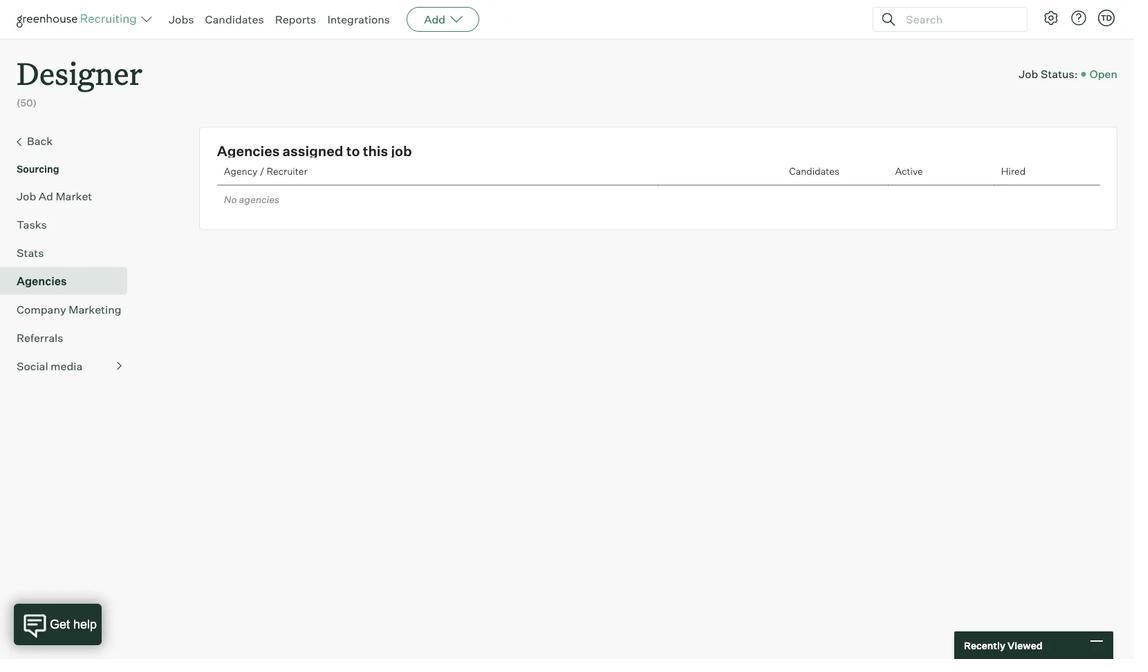 Task type: vqa. For each thing, say whether or not it's contained in the screenshot.
Integrations
yes



Task type: locate. For each thing, give the bounding box(es) containing it.
agencies up company
[[17, 274, 67, 288]]

job inside job ad market link
[[17, 189, 36, 203]]

0 vertical spatial job
[[1019, 67, 1038, 81]]

0 horizontal spatial agencies
[[17, 274, 67, 288]]

stats
[[17, 246, 44, 260]]

0 horizontal spatial job
[[17, 189, 36, 203]]

back link
[[17, 133, 122, 151]]

job for job status:
[[1019, 67, 1038, 81]]

agency
[[224, 165, 258, 178]]

configure image
[[1043, 10, 1059, 26]]

open
[[1090, 67, 1118, 81]]

ad
[[39, 189, 53, 203]]

social
[[17, 359, 48, 373]]

job
[[1019, 67, 1038, 81], [17, 189, 36, 203]]

add button
[[407, 7, 479, 32]]

sourcing
[[17, 163, 59, 175]]

1 vertical spatial job
[[17, 189, 36, 203]]

1 vertical spatial agencies
[[17, 274, 67, 288]]

status:
[[1041, 67, 1078, 81]]

no agencies
[[224, 193, 279, 206]]

1 horizontal spatial agencies
[[217, 142, 280, 160]]

recruiter
[[267, 165, 307, 178]]

agencies up agency
[[217, 142, 280, 160]]

recently
[[964, 640, 1006, 652]]

1 horizontal spatial job
[[1019, 67, 1038, 81]]

(50)
[[17, 97, 37, 109]]

company
[[17, 303, 66, 317]]

referrals
[[17, 331, 63, 345]]

agencies for agencies
[[17, 274, 67, 288]]

referrals link
[[17, 330, 122, 346]]

designer
[[17, 53, 143, 93]]

jobs link
[[169, 12, 194, 26]]

assigned
[[283, 142, 343, 160]]

this
[[363, 142, 388, 160]]

0 horizontal spatial candidates
[[205, 12, 264, 26]]

0 vertical spatial agencies
[[217, 142, 280, 160]]

td button
[[1095, 7, 1118, 29]]

job left the ad
[[17, 189, 36, 203]]

agency / recruiter
[[224, 165, 307, 178]]

job ad market link
[[17, 188, 122, 204]]

tasks link
[[17, 216, 122, 233]]

recently viewed
[[964, 640, 1043, 652]]

company marketing link
[[17, 301, 122, 318]]

integrations link
[[327, 12, 390, 26]]

agencies
[[217, 142, 280, 160], [17, 274, 67, 288]]

job status:
[[1019, 67, 1078, 81]]

candidates
[[205, 12, 264, 26], [789, 165, 840, 178]]

job ad market
[[17, 189, 92, 203]]

market
[[56, 189, 92, 203]]

social media link
[[17, 358, 122, 375]]

job left status:
[[1019, 67, 1038, 81]]

hired
[[1001, 165, 1026, 178]]

1 vertical spatial candidates
[[789, 165, 840, 178]]

greenhouse recruiting image
[[17, 11, 141, 28]]



Task type: describe. For each thing, give the bounding box(es) containing it.
td button
[[1098, 10, 1115, 26]]

td
[[1101, 13, 1112, 22]]

agencies link
[[17, 273, 122, 290]]

back
[[27, 134, 53, 148]]

agencies
[[239, 193, 279, 206]]

1 horizontal spatial candidates
[[789, 165, 840, 178]]

Search text field
[[903, 9, 1015, 29]]

agencies assigned to this job
[[217, 142, 412, 160]]

job for job ad market
[[17, 189, 36, 203]]

designer (50)
[[17, 53, 143, 109]]

company marketing
[[17, 303, 121, 317]]

social media
[[17, 359, 83, 373]]

reports
[[275, 12, 316, 26]]

active
[[895, 165, 923, 178]]

viewed
[[1008, 640, 1043, 652]]

/
[[260, 165, 264, 178]]

jobs
[[169, 12, 194, 26]]

integrations
[[327, 12, 390, 26]]

0 vertical spatial candidates
[[205, 12, 264, 26]]

designer link
[[17, 39, 143, 96]]

no
[[224, 193, 237, 206]]

tasks
[[17, 218, 47, 231]]

to
[[346, 142, 360, 160]]

media
[[51, 359, 83, 373]]

reports link
[[275, 12, 316, 26]]

stats link
[[17, 245, 122, 261]]

agencies for agencies assigned to this job
[[217, 142, 280, 160]]

candidates link
[[205, 12, 264, 26]]

marketing
[[69, 303, 121, 317]]

job
[[391, 142, 412, 160]]

add
[[424, 12, 446, 26]]



